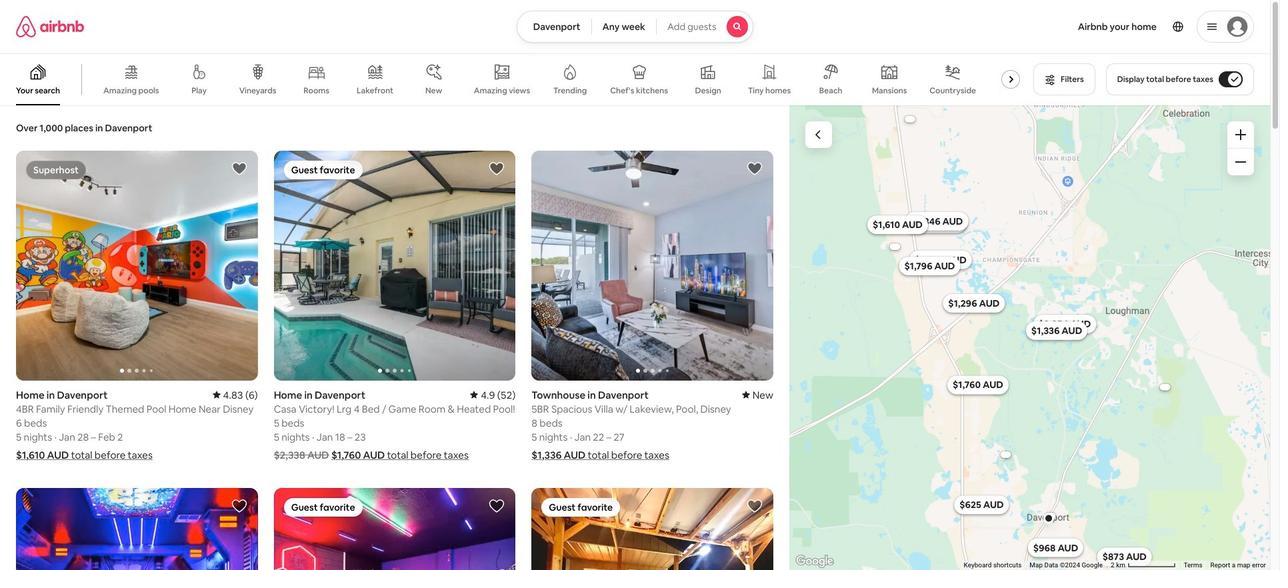 Task type: vqa. For each thing, say whether or not it's contained in the screenshot.
the location you searched image
yes



Task type: describe. For each thing, give the bounding box(es) containing it.
google map
showing 30 stays. region
[[789, 105, 1270, 570]]

zoom in image
[[1235, 129, 1246, 140]]

the location you searched image
[[1043, 513, 1054, 523]]

zoom out image
[[1235, 157, 1246, 167]]

add to wishlist: cabin in davenport image
[[747, 498, 763, 514]]

add to wishlist: home in davenport image
[[231, 498, 247, 514]]

add to wishlist: townhouse in davenport image
[[747, 161, 763, 177]]

4.9 out of 5 average rating,  52 reviews image
[[470, 388, 516, 401]]

add to wishlist: home in davenport image for 4.9 out of 5 average rating,  52 reviews image
[[489, 161, 505, 177]]

add to wishlist: home in davenport image for 4.83 out of 5 average rating,  6 reviews image
[[231, 161, 247, 177]]



Task type: locate. For each thing, give the bounding box(es) containing it.
None search field
[[516, 11, 754, 43]]

group
[[0, 53, 1035, 105], [16, 151, 258, 380], [274, 151, 516, 380], [532, 151, 773, 380], [16, 488, 258, 570], [274, 488, 516, 570], [532, 488, 773, 570]]

google image
[[793, 553, 837, 570]]

4.83 out of 5 average rating,  6 reviews image
[[212, 388, 258, 401]]

profile element
[[770, 0, 1254, 53]]

add to wishlist: home in davenport image
[[231, 161, 247, 177], [489, 161, 505, 177], [489, 498, 505, 514]]

new place to stay image
[[742, 388, 773, 401]]



